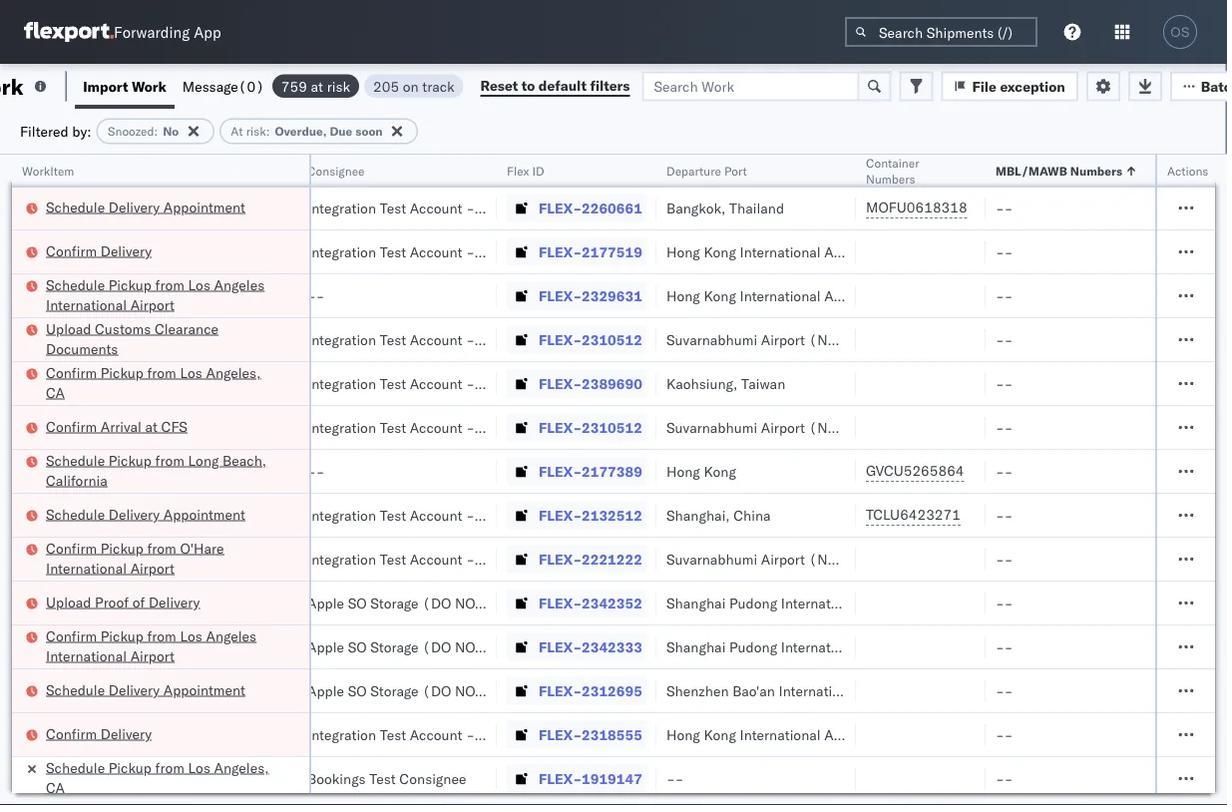 Task type: describe. For each thing, give the bounding box(es) containing it.
port
[[724, 163, 747, 178]]

airport inside the confirm pickup from o'hare international airport
[[130, 559, 175, 577]]

pickup for confirm pickup from o'hare international airport
[[100, 539, 144, 557]]

reset to default filters
[[480, 77, 630, 94]]

3 resize handle column header from the left
[[273, 155, 297, 805]]

from for schedule pickup from los angeles, ca
[[155, 759, 184, 776]]

import work button
[[75, 64, 174, 109]]

proof
[[95, 593, 129, 611]]

resize handle column header for departure port
[[832, 155, 856, 805]]

beach,
[[223, 451, 267, 469]]

2 lcl from the top
[[92, 506, 117, 524]]

mbl/mawb numbers
[[996, 163, 1122, 178]]

confirm for confirm arrival at cfs button
[[46, 417, 97, 435]]

1 flex-2310512 from the top
[[539, 331, 642, 348]]

flex-2177519
[[539, 243, 642, 260]]

2 ag from the left
[[503, 375, 522, 392]]

schedule pickup from long beach, california link
[[46, 450, 283, 490]]

1 ag from the left
[[373, 375, 392, 392]]

due
[[330, 124, 352, 139]]

arrival
[[100, 417, 142, 435]]

bangkok,
[[666, 199, 726, 216]]

1 on from the left
[[349, 375, 369, 392]]

integration test account - karl lagerfeld
[[307, 506, 567, 524]]

message (0)
[[182, 77, 264, 95]]

1919147
[[582, 770, 642, 787]]

1 pudong from the top
[[729, 594, 777, 612]]

1 air from the top
[[48, 243, 66, 260]]

file
[[972, 77, 997, 95]]

4 air from the top
[[48, 418, 66, 436]]

1 : from the left
[[154, 124, 158, 139]]

upload proof of delivery button
[[46, 592, 200, 614]]

consignee inside button
[[307, 163, 365, 178]]

china
[[734, 506, 771, 524]]

california
[[46, 471, 108, 489]]

2177519
[[582, 243, 642, 260]]

client name
[[178, 163, 245, 178]]

confirm for confirm pickup from los angeles international airport button
[[46, 627, 97, 644]]

1 lcl from the top
[[92, 375, 117, 392]]

app
[[194, 22, 221, 41]]

1 resize handle column header from the left
[[14, 155, 38, 805]]

schedule pickup from los angeles, ca link
[[46, 758, 283, 798]]

2 confirm delivery button from the top
[[46, 724, 152, 746]]

schedule pickup from long beach, california
[[46, 451, 267, 489]]

confirm pickup from o'hare international airport button
[[46, 538, 283, 580]]

confirm pickup from los angeles, ca
[[46, 364, 261, 401]]

resize handle column header for workitem
[[285, 155, 309, 805]]

shanghai,
[[666, 506, 730, 524]]

airport inside confirm pickup from los angeles international airport
[[130, 647, 175, 664]]

mofu0618318
[[866, 199, 967, 216]]

1 integration test account - swarovski from the top
[[307, 199, 542, 216]]

soon
[[355, 124, 383, 139]]

actions
[[1167, 163, 1208, 178]]

los for confirm pickup from los angeles international airport
[[180, 627, 202, 644]]

schedule for schedule pickup from long beach, california button
[[46, 451, 105, 469]]

angeles for schedule pickup from los angeles international airport
[[214, 276, 265, 293]]

1 fcl from the top
[[92, 199, 118, 216]]

1 confirm delivery from the top
[[46, 242, 152, 259]]

confirm pickup from o'hare international airport
[[46, 539, 224, 577]]

205 on track
[[373, 77, 454, 95]]

schedule pickup from los angeles international airport button
[[46, 275, 283, 317]]

2 shanghai from the top
[[666, 638, 726, 655]]

os button
[[1157, 9, 1203, 55]]

o'hare
[[180, 539, 224, 557]]

workitem button
[[12, 159, 289, 179]]

demo
[[233, 770, 270, 787]]

2 schedule delivery appointment link from the top
[[46, 504, 245, 524]]

consignee for bookings test consignee
[[399, 770, 466, 787]]

2 ocean lcl from the top
[[48, 506, 117, 524]]

resize handle column header for mode
[[144, 155, 168, 805]]

flex id button
[[497, 159, 636, 179]]

name
[[213, 163, 245, 178]]

departure
[[666, 163, 721, 178]]

upload customs clearance documents button
[[46, 319, 283, 361]]

3 air from the top
[[48, 331, 66, 348]]

6 flex- from the top
[[539, 418, 582, 436]]

0 horizontal spatial risk
[[246, 124, 266, 139]]

10 flex- from the top
[[539, 594, 582, 612]]

appointment for 3rd schedule delivery appointment link from the top of the page
[[163, 681, 245, 698]]

forwarding
[[114, 22, 190, 41]]

filters
[[590, 77, 630, 94]]

3 flex- from the top
[[539, 287, 582, 304]]

2 air from the top
[[48, 287, 66, 304]]

5 integration test account - swarovski from the top
[[307, 550, 542, 568]]

id
[[532, 163, 544, 178]]

2342352
[[582, 594, 642, 612]]

flexport demo consignee
[[178, 770, 341, 787]]

schedule pickup from los angeles, ca
[[46, 759, 269, 796]]

7 flex- from the top
[[539, 462, 582, 480]]

international inside schedule pickup from los angeles international airport
[[46, 296, 127, 313]]

schedule for second 'schedule delivery appointment' button from the top of the page
[[46, 505, 105, 523]]

client name button
[[168, 159, 277, 179]]

pickup for schedule pickup from los angeles, ca
[[109, 759, 152, 776]]

resize handle column header for flex id
[[632, 155, 656, 805]]

hong
[[666, 462, 700, 480]]

bao'an
[[732, 682, 775, 699]]

4 integration test account - swarovski from the top
[[307, 418, 542, 436]]

kaohsiung, taiwan
[[666, 375, 785, 392]]

resize handle column header for mbl/mawb numbers
[[1211, 155, 1227, 805]]

5 swarovski from the top
[[478, 550, 542, 568]]

client
[[178, 163, 210, 178]]

confirm arrival at cfs
[[46, 417, 187, 435]]

1 2310512 from the top
[[582, 331, 642, 348]]

workitem
[[22, 163, 74, 178]]

2 pudong from the top
[[729, 638, 777, 655]]

2342333
[[582, 638, 642, 655]]

1 horizontal spatial risk
[[327, 77, 350, 95]]

1 schedule delivery appointment link from the top
[[46, 197, 245, 217]]

2 swarovski from the top
[[478, 243, 542, 260]]

confirm arrival at cfs button
[[46, 416, 187, 438]]

bangkok, thailand
[[666, 199, 784, 216]]

pickup for schedule pickup from los angeles international airport
[[109, 276, 152, 293]]

2389690
[[582, 375, 642, 392]]

international inside confirm pickup from los angeles international airport
[[46, 647, 127, 664]]

integration test account - suitsupply
[[307, 726, 545, 743]]

schedule delivery appointment for 2nd schedule delivery appointment link from the bottom
[[46, 505, 245, 523]]

airport inside schedule pickup from los angeles international airport
[[130, 296, 175, 313]]

flex-2389690
[[539, 375, 642, 392]]

3 swarovski from the top
[[478, 331, 542, 348]]

1 confirm delivery button from the top
[[46, 241, 152, 263]]

6 air from the top
[[48, 594, 66, 612]]

3 schedule delivery appointment button from the top
[[46, 680, 245, 702]]

flexport
[[178, 770, 230, 787]]

1 confirm from the top
[[46, 242, 97, 259]]

1 swarovski from the top
[[478, 199, 542, 216]]

1 ocean from the top
[[48, 199, 89, 216]]

5 air from the top
[[48, 550, 66, 568]]

2 integration test account - on ag from the left
[[307, 375, 522, 392]]

mbl/mawb
[[996, 163, 1067, 178]]

2 fcl from the top
[[92, 462, 118, 480]]

clearance
[[155, 320, 218, 337]]

(0)
[[238, 77, 264, 95]]

1 ocean fcl from the top
[[48, 199, 118, 216]]

filtered
[[20, 122, 69, 140]]

5 ocean from the top
[[48, 770, 89, 787]]

confirm pickup from los angeles international airport
[[46, 627, 257, 664]]

consignee for flexport demo consignee
[[274, 770, 341, 787]]

numbers for mbl/mawb numbers
[[1070, 163, 1122, 178]]

2 integration test account - swarovski from the top
[[307, 243, 542, 260]]

confirm pickup from los angeles international airport button
[[46, 626, 283, 668]]

confirm for confirm pickup from o'hare international airport button
[[46, 539, 97, 557]]

3 ocean fcl from the top
[[48, 770, 118, 787]]

schedule delivery appointment for first schedule delivery appointment link from the top
[[46, 198, 245, 215]]

upload customs clearance documents link
[[46, 319, 283, 359]]

2 confirm delivery link from the top
[[46, 724, 152, 744]]

no
[[163, 124, 179, 139]]

4 ocean from the top
[[48, 506, 89, 524]]

los for confirm pickup from los angeles, ca
[[180, 364, 202, 381]]

1 shanghai from the top
[[666, 594, 726, 612]]

default
[[539, 77, 587, 94]]

angeles for confirm pickup from los angeles international airport
[[206, 627, 257, 644]]

lagerfeld
[[507, 506, 567, 524]]

shenzhen bao'an international airport
[[666, 682, 907, 699]]

6 confirm from the top
[[46, 725, 97, 742]]

delivery right of
[[149, 593, 200, 611]]

flex-2318555
[[539, 726, 642, 743]]

suitsupply
[[478, 726, 545, 743]]

schedule for 1st 'schedule delivery appointment' button from the top
[[46, 198, 105, 215]]

resize handle column header for container numbers
[[962, 155, 986, 805]]

batc
[[1201, 77, 1227, 95]]

2 : from the left
[[266, 124, 270, 139]]



Task type: locate. For each thing, give the bounding box(es) containing it.
2310512 down 2329631
[[582, 331, 642, 348]]

2 resize handle column header from the left
[[144, 155, 168, 805]]

flex-2310512 button
[[507, 326, 646, 354], [507, 326, 646, 354], [507, 413, 646, 441], [507, 413, 646, 441]]

appointment for first schedule delivery appointment link from the top
[[163, 198, 245, 215]]

2 ocean from the top
[[48, 375, 89, 392]]

los inside confirm pickup from los angeles international airport
[[180, 627, 202, 644]]

8 air from the top
[[48, 682, 66, 699]]

los down the upload proof of delivery button
[[180, 627, 202, 644]]

5 flex- from the top
[[539, 375, 582, 392]]

0 horizontal spatial numbers
[[866, 171, 915, 186]]

0 horizontal spatial at
[[145, 417, 158, 435]]

lcl down california
[[92, 506, 117, 524]]

0 vertical spatial lcl
[[92, 375, 117, 392]]

2 schedule delivery appointment button from the top
[[46, 504, 245, 526]]

ocean lcl down documents
[[48, 375, 117, 392]]

los down upload customs clearance documents button
[[180, 364, 202, 381]]

pickup up the upload proof of delivery at bottom
[[100, 539, 144, 557]]

numbers right mbl/mawb
[[1070, 163, 1122, 178]]

numbers inside button
[[1070, 163, 1122, 178]]

2 schedule delivery appointment from the top
[[46, 505, 245, 523]]

upload customs clearance documents
[[46, 320, 218, 357]]

1 vertical spatial angeles
[[206, 627, 257, 644]]

schedule delivery appointment link down confirm pickup from los angeles international airport on the left bottom of page
[[46, 680, 245, 700]]

flex- up lagerfeld
[[539, 462, 582, 480]]

delivery for second 'schedule delivery appointment' button from the top of the page
[[109, 505, 160, 523]]

2 vertical spatial schedule delivery appointment button
[[46, 680, 245, 702]]

delivery down workitem button
[[109, 198, 160, 215]]

import
[[83, 77, 128, 95]]

confirm up schedule pickup from los angeles, ca
[[46, 725, 97, 742]]

: right at
[[266, 124, 270, 139]]

flex-2342333 button
[[507, 633, 646, 661], [507, 633, 646, 661]]

0 vertical spatial angeles,
[[206, 364, 261, 381]]

pickup inside the confirm pickup from o'hare international airport
[[100, 539, 144, 557]]

1 horizontal spatial ag
[[503, 375, 522, 392]]

schedule delivery appointment link up the confirm pickup from o'hare international airport on the bottom
[[46, 504, 245, 524]]

appointment up o'hare
[[163, 505, 245, 523]]

2 upload from the top
[[46, 593, 91, 611]]

0 vertical spatial schedule delivery appointment
[[46, 198, 245, 215]]

airport
[[130, 296, 175, 313], [130, 559, 175, 577], [865, 594, 910, 612], [865, 638, 910, 655], [130, 647, 175, 664], [863, 682, 907, 699]]

3 schedule delivery appointment from the top
[[46, 681, 245, 698]]

1 schedule delivery appointment button from the top
[[46, 197, 245, 219]]

flex id
[[507, 163, 544, 178]]

3 confirm from the top
[[46, 417, 97, 435]]

not
[[325, 287, 353, 304], [325, 462, 353, 480], [325, 594, 353, 612], [455, 594, 483, 612], [325, 638, 353, 655], [455, 638, 483, 655], [325, 682, 353, 699], [455, 682, 483, 699]]

1 vertical spatial risk
[[246, 124, 266, 139]]

4 swarovski from the top
[[478, 418, 542, 436]]

8 resize handle column header from the left
[[962, 155, 986, 805]]

confirm delivery button up schedule pickup from los angeles international airport
[[46, 241, 152, 263]]

schedule inside schedule pickup from long beach, california
[[46, 451, 105, 469]]

flex-2260661 button
[[507, 194, 646, 222], [507, 194, 646, 222]]

filtered by:
[[20, 122, 91, 140]]

pickup for schedule pickup from long beach, california
[[109, 451, 152, 469]]

2 ca from the top
[[46, 779, 65, 796]]

1 shanghai pudong international airport from the top
[[666, 594, 910, 612]]

2 vertical spatial fcl
[[92, 770, 118, 787]]

0 vertical spatial upload
[[46, 320, 91, 337]]

1 vertical spatial schedule delivery appointment
[[46, 505, 245, 523]]

0 vertical spatial shanghai
[[666, 594, 726, 612]]

flex-2312695
[[539, 682, 642, 699]]

lcl down documents
[[92, 375, 117, 392]]

flex-2310512
[[539, 331, 642, 348], [539, 418, 642, 436]]

shanghai right 2342352
[[666, 594, 726, 612]]

ca inside confirm pickup from los angeles, ca
[[46, 384, 65, 401]]

1 flex- from the top
[[539, 199, 582, 216]]

fcl down the mode button
[[92, 199, 118, 216]]

pickup down arrival
[[109, 451, 152, 469]]

numbers down 'container'
[[866, 171, 915, 186]]

1 vertical spatial flex-2310512
[[539, 418, 642, 436]]

flex- up flex-2221222
[[539, 506, 582, 524]]

schedule inside schedule pickup from los angeles international airport
[[46, 276, 105, 293]]

1 vertical spatial 2310512
[[582, 418, 642, 436]]

Search Work text field
[[642, 71, 859, 101]]

2318555
[[582, 726, 642, 743]]

container numbers button
[[856, 151, 966, 187]]

9 air from the top
[[48, 726, 66, 743]]

angeles, for schedule pickup from los angeles, ca
[[214, 759, 269, 776]]

2 vertical spatial schedule delivery appointment
[[46, 681, 245, 698]]

los inside schedule pickup from los angeles, ca
[[188, 759, 210, 776]]

1 vertical spatial schedule delivery appointment button
[[46, 504, 245, 526]]

2 flex-2310512 from the top
[[539, 418, 642, 436]]

2 ocean fcl from the top
[[48, 462, 118, 480]]

from for confirm pickup from los angeles, ca
[[147, 364, 176, 381]]

schedule delivery appointment link down workitem button
[[46, 197, 245, 217]]

0 horizontal spatial ag
[[373, 375, 392, 392]]

1 confirm delivery link from the top
[[46, 241, 152, 261]]

4 resize handle column header from the left
[[285, 155, 309, 805]]

: left no
[[154, 124, 158, 139]]

1 horizontal spatial numbers
[[1070, 163, 1122, 178]]

schedule for schedule pickup from los angeles international airport button
[[46, 276, 105, 293]]

from inside schedule pickup from long beach, california
[[155, 451, 184, 469]]

from for schedule pickup from long beach, california
[[155, 451, 184, 469]]

fcl down confirm arrival at cfs button
[[92, 462, 118, 480]]

delivery for second confirm delivery button from the bottom of the page
[[100, 242, 152, 259]]

from left o'hare
[[147, 539, 176, 557]]

resize handle column header
[[14, 155, 38, 805], [144, 155, 168, 805], [273, 155, 297, 805], [285, 155, 309, 805], [473, 155, 497, 805], [632, 155, 656, 805], [832, 155, 856, 805], [962, 155, 986, 805], [1191, 155, 1215, 805], [1211, 155, 1227, 805]]

upload up documents
[[46, 320, 91, 337]]

storage
[[241, 287, 289, 304], [241, 462, 289, 480], [241, 594, 289, 612], [370, 594, 419, 612], [241, 638, 289, 655], [370, 638, 419, 655], [241, 682, 289, 699], [370, 682, 419, 699]]

from inside the confirm pickup from o'hare international airport
[[147, 539, 176, 557]]

resize handle column header for consignee
[[473, 155, 497, 805]]

3 integration test account - swarovski from the top
[[307, 331, 542, 348]]

appointment
[[163, 198, 245, 215], [163, 505, 245, 523], [163, 681, 245, 698]]

2329631
[[582, 287, 642, 304]]

from for confirm pickup from los angeles international airport
[[147, 627, 176, 644]]

schedule delivery appointment down confirm pickup from los angeles international airport on the left bottom of page
[[46, 681, 245, 698]]

schedule delivery appointment
[[46, 198, 245, 215], [46, 505, 245, 523], [46, 681, 245, 698]]

4 schedule from the top
[[46, 505, 105, 523]]

flex- down flex-2177519
[[539, 287, 582, 304]]

1 vertical spatial upload
[[46, 593, 91, 611]]

delivery up the confirm pickup from o'hare international airport on the bottom
[[109, 505, 160, 523]]

confirm inside the confirm pickup from o'hare international airport
[[46, 539, 97, 557]]

2 shanghai pudong international airport from the top
[[666, 638, 910, 655]]

13 flex- from the top
[[539, 726, 582, 743]]

flex- down flex-2389690
[[539, 418, 582, 436]]

flex- down lagerfeld
[[539, 550, 582, 568]]

from left long
[[155, 451, 184, 469]]

consignee down integration test account - suitsupply
[[399, 770, 466, 787]]

6 schedule from the top
[[46, 759, 105, 776]]

los
[[188, 276, 210, 293], [180, 364, 202, 381], [180, 627, 202, 644], [188, 759, 210, 776]]

7 resize handle column header from the left
[[832, 155, 856, 805]]

1 schedule from the top
[[46, 198, 105, 215]]

from up the clearance
[[155, 276, 184, 293]]

11 flex- from the top
[[539, 638, 582, 655]]

2 flex- from the top
[[539, 243, 582, 260]]

upload inside upload customs clearance documents
[[46, 320, 91, 337]]

from for confirm pickup from o'hare international airport
[[147, 539, 176, 557]]

0 vertical spatial ocean lcl
[[48, 375, 117, 392]]

1 vertical spatial confirm delivery button
[[46, 724, 152, 746]]

1 vertical spatial angeles,
[[214, 759, 269, 776]]

0 vertical spatial at
[[311, 77, 323, 95]]

1 vertical spatial shanghai
[[666, 638, 726, 655]]

at risk : overdue, due soon
[[231, 124, 383, 139]]

4 flex- from the top
[[539, 331, 582, 348]]

on
[[349, 375, 369, 392], [478, 375, 499, 392]]

confirm delivery up schedule pickup from los angeles international airport
[[46, 242, 152, 259]]

flex- up flex-2177389
[[539, 375, 582, 392]]

confirm
[[46, 242, 97, 259], [46, 364, 97, 381], [46, 417, 97, 435], [46, 539, 97, 557], [46, 627, 97, 644], [46, 725, 97, 742]]

mbl/mawb numbers button
[[986, 159, 1215, 179]]

schedule delivery appointment down workitem button
[[46, 198, 245, 215]]

delivery up schedule pickup from los angeles, ca
[[100, 725, 152, 742]]

7 air from the top
[[48, 638, 66, 655]]

pudong
[[729, 594, 777, 612], [729, 638, 777, 655]]

1 horizontal spatial on
[[478, 375, 499, 392]]

0 vertical spatial schedule delivery appointment link
[[46, 197, 245, 217]]

0 vertical spatial shanghai pudong international airport
[[666, 594, 910, 612]]

confirm inside confirm pickup from los angeles, ca
[[46, 364, 97, 381]]

los up the clearance
[[188, 276, 210, 293]]

container
[[866, 155, 919, 170]]

flex- up flex-2329631
[[539, 243, 582, 260]]

Search Shipments (/) text field
[[845, 17, 1037, 47]]

0 vertical spatial 2310512
[[582, 331, 642, 348]]

delivery for first confirm delivery button from the bottom
[[100, 725, 152, 742]]

delivery for 1st 'schedule delivery appointment' button from the top
[[109, 198, 160, 215]]

schedule delivery appointment button down workitem button
[[46, 197, 245, 219]]

pickup up customs
[[109, 276, 152, 293]]

flex-2177389
[[539, 462, 642, 480]]

from inside schedule pickup from los angeles international airport
[[155, 276, 184, 293]]

delivery down confirm pickup from los angeles international airport on the left bottom of page
[[109, 681, 160, 698]]

1 integration test account - on ag from the left
[[178, 375, 392, 392]]

angeles inside schedule pickup from los angeles international airport
[[214, 276, 265, 293]]

upload for upload proof of delivery
[[46, 593, 91, 611]]

shanghai, china
[[666, 506, 771, 524]]

from down the upload proof of delivery button
[[147, 627, 176, 644]]

at left "cfs"
[[145, 417, 158, 435]]

1 vertical spatial pudong
[[729, 638, 777, 655]]

ca
[[46, 384, 65, 401], [46, 779, 65, 796]]

confirm pickup from o'hare international airport link
[[46, 538, 283, 578]]

1 vertical spatial lcl
[[92, 506, 117, 524]]

shanghai up the shenzhen
[[666, 638, 726, 655]]

pickup left flexport
[[109, 759, 152, 776]]

0 vertical spatial schedule delivery appointment button
[[46, 197, 245, 219]]

pickup down upload customs clearance documents
[[100, 364, 144, 381]]

1 vertical spatial fcl
[[92, 462, 118, 480]]

confirm inside confirm pickup from los angeles international airport
[[46, 627, 97, 644]]

pickup inside schedule pickup from los angeles, ca
[[109, 759, 152, 776]]

los left demo
[[188, 759, 210, 776]]

1 ocean lcl from the top
[[48, 375, 117, 392]]

confirm delivery button up schedule pickup from los angeles, ca
[[46, 724, 152, 746]]

1 vertical spatial confirm delivery
[[46, 725, 152, 742]]

from inside schedule pickup from los angeles, ca
[[155, 759, 184, 776]]

2221222
[[582, 550, 642, 568]]

numbers for container numbers
[[866, 171, 915, 186]]

reset
[[480, 77, 518, 94]]

confirm up proof
[[46, 539, 97, 557]]

confirm delivery
[[46, 242, 152, 259], [46, 725, 152, 742]]

confirm delivery link up schedule pickup from los angeles international airport
[[46, 241, 152, 261]]

documents
[[46, 340, 118, 357]]

205
[[373, 77, 399, 95]]

ca for schedule pickup from los angeles, ca
[[46, 779, 65, 796]]

angeles, for confirm pickup from los angeles, ca
[[206, 364, 261, 381]]

flex
[[507, 163, 529, 178]]

2 2310512 from the top
[[582, 418, 642, 436]]

2 on from the left
[[478, 375, 499, 392]]

0 vertical spatial fcl
[[92, 199, 118, 216]]

0 vertical spatial ocean fcl
[[48, 199, 118, 216]]

0 vertical spatial confirm delivery button
[[46, 241, 152, 263]]

fcl left flexport
[[92, 770, 118, 787]]

delivery up schedule pickup from los angeles international airport
[[100, 242, 152, 259]]

numbers
[[1070, 163, 1122, 178], [866, 171, 915, 186]]

0 vertical spatial pudong
[[729, 594, 777, 612]]

0 horizontal spatial on
[[349, 375, 369, 392]]

schedule delivery appointment button up the confirm pickup from o'hare international airport on the bottom
[[46, 504, 245, 526]]

taiwan
[[741, 375, 785, 392]]

5 resize handle column header from the left
[[473, 155, 497, 805]]

4 confirm from the top
[[46, 539, 97, 557]]

flex-2177519 button
[[507, 238, 646, 266], [507, 238, 646, 266]]

0 vertical spatial confirm delivery
[[46, 242, 152, 259]]

schedule delivery appointment for 3rd schedule delivery appointment link from the top of the page
[[46, 681, 245, 698]]

pickup inside schedule pickup from los angeles international airport
[[109, 276, 152, 293]]

angeles up the clearance
[[214, 276, 265, 293]]

0 vertical spatial confirm delivery link
[[46, 241, 152, 261]]

apple
[[178, 287, 214, 304], [178, 462, 214, 480], [178, 594, 214, 612], [307, 594, 344, 612], [178, 638, 214, 655], [307, 638, 344, 655], [178, 682, 214, 699], [307, 682, 344, 699]]

confirm down documents
[[46, 364, 97, 381]]

forwarding app
[[114, 22, 221, 41]]

flex-2342352 button
[[507, 589, 646, 617], [507, 589, 646, 617]]

8 flex- from the top
[[539, 506, 582, 524]]

confirm down "mode"
[[46, 242, 97, 259]]

flex-2310512 up flex-2389690
[[539, 331, 642, 348]]

at
[[231, 124, 243, 139]]

3 schedule delivery appointment link from the top
[[46, 680, 245, 700]]

los inside schedule pickup from los angeles international airport
[[188, 276, 210, 293]]

schedule pickup from long beach, california button
[[46, 450, 283, 492]]

gvcu5265864
[[866, 462, 964, 479]]

from down upload customs clearance documents button
[[147, 364, 176, 381]]

use)
[[357, 287, 392, 304], [357, 462, 392, 480], [357, 594, 392, 612], [486, 594, 522, 612], [357, 638, 392, 655], [486, 638, 522, 655], [357, 682, 392, 699], [486, 682, 522, 699]]

schedule pickup from los angeles international airport link
[[46, 275, 283, 315]]

759
[[281, 77, 307, 95]]

appointment down confirm pickup from los angeles international airport button
[[163, 681, 245, 698]]

delivery
[[109, 198, 160, 215], [100, 242, 152, 259], [109, 505, 160, 523], [149, 593, 200, 611], [109, 681, 160, 698], [100, 725, 152, 742]]

1 upload from the top
[[46, 320, 91, 337]]

numbers inside container numbers
[[866, 171, 915, 186]]

upload
[[46, 320, 91, 337], [46, 593, 91, 611]]

exception
[[1000, 77, 1065, 95]]

departure port button
[[656, 159, 836, 179]]

ocean lcl
[[48, 375, 117, 392], [48, 506, 117, 524]]

by:
[[72, 122, 91, 140]]

pickup inside confirm pickup from los angeles international airport
[[100, 627, 144, 644]]

0 vertical spatial risk
[[327, 77, 350, 95]]

karl
[[478, 506, 504, 524]]

thailand
[[729, 199, 784, 216]]

flex-2342333
[[539, 638, 642, 655]]

confirm pickup from los angeles, ca link
[[46, 363, 283, 403]]

pickup for confirm pickup from los angeles, ca
[[100, 364, 144, 381]]

1 horizontal spatial :
[[266, 124, 270, 139]]

flex- down flex-2342352
[[539, 638, 582, 655]]

2312695
[[582, 682, 642, 699]]

at
[[311, 77, 323, 95], [145, 417, 158, 435]]

pickup down the upload proof of delivery button
[[100, 627, 144, 644]]

from inside confirm pickup from los angeles international airport
[[147, 627, 176, 644]]

2310512 down the 2389690
[[582, 418, 642, 436]]

flex- down flex id button
[[539, 199, 582, 216]]

pickup inside confirm pickup from los angeles, ca
[[100, 364, 144, 381]]

2 vertical spatial appointment
[[163, 681, 245, 698]]

confirm delivery link up schedule pickup from los angeles, ca
[[46, 724, 152, 744]]

3 fcl from the top
[[92, 770, 118, 787]]

flex-2310512 down flex-2389690
[[539, 418, 642, 436]]

cfs
[[161, 417, 187, 435]]

1 vertical spatial ocean fcl
[[48, 462, 118, 480]]

lcl
[[92, 375, 117, 392], [92, 506, 117, 524]]

flex- down flex-2318555
[[539, 770, 582, 787]]

schedule inside schedule pickup from los angeles, ca
[[46, 759, 105, 776]]

snoozed
[[108, 124, 154, 139]]

1 appointment from the top
[[163, 198, 245, 215]]

6 resize handle column header from the left
[[632, 155, 656, 805]]

confirm pickup from los angeles, ca button
[[46, 363, 283, 405]]

flex-2221222
[[539, 550, 642, 568]]

1 vertical spatial schedule delivery appointment link
[[46, 504, 245, 524]]

9 flex- from the top
[[539, 550, 582, 568]]

container numbers
[[866, 155, 919, 186]]

pickup inside schedule pickup from long beach, california
[[109, 451, 152, 469]]

consignee button
[[297, 159, 477, 179]]

1 vertical spatial confirm delivery link
[[46, 724, 152, 744]]

mode
[[48, 163, 79, 178]]

pickup for confirm pickup from los angeles international airport
[[100, 627, 144, 644]]

schedule delivery appointment button down confirm pickup from los angeles international airport on the left bottom of page
[[46, 680, 245, 702]]

risk right 759
[[327, 77, 350, 95]]

1 vertical spatial at
[[145, 417, 158, 435]]

flex- up flex-2342333
[[539, 594, 582, 612]]

at inside button
[[145, 417, 158, 435]]

angeles,
[[206, 364, 261, 381], [214, 759, 269, 776]]

work
[[132, 77, 166, 95]]

angeles, inside schedule pickup from los angeles, ca
[[214, 759, 269, 776]]

customs
[[95, 320, 151, 337]]

international
[[46, 296, 127, 313], [46, 559, 127, 577], [781, 594, 862, 612], [781, 638, 862, 655], [46, 647, 127, 664], [779, 682, 859, 699]]

angeles, inside confirm pickup from los angeles, ca
[[206, 364, 261, 381]]

appointment for 2nd schedule delivery appointment link from the bottom
[[163, 505, 245, 523]]

flexport. image
[[24, 22, 114, 42]]

international inside the confirm pickup from o'hare international airport
[[46, 559, 127, 577]]

angeles down o'hare
[[206, 627, 257, 644]]

delivery for third 'schedule delivery appointment' button
[[109, 681, 160, 698]]

9 resize handle column header from the left
[[1191, 155, 1215, 805]]

integration test account - on ag
[[178, 375, 392, 392], [307, 375, 522, 392]]

0 vertical spatial ca
[[46, 384, 65, 401]]

from inside confirm pickup from los angeles, ca
[[147, 364, 176, 381]]

schedule delivery appointment button
[[46, 197, 245, 219], [46, 504, 245, 526], [46, 680, 245, 702]]

1 horizontal spatial at
[[311, 77, 323, 95]]

flex- down flex-2329631
[[539, 331, 582, 348]]

appointment down client name
[[163, 198, 245, 215]]

upload left proof
[[46, 593, 91, 611]]

schedule delivery appointment down schedule pickup from long beach, california
[[46, 505, 245, 523]]

3 ocean from the top
[[48, 462, 89, 480]]

consignee
[[307, 163, 365, 178], [274, 770, 341, 787], [399, 770, 466, 787]]

3 appointment from the top
[[163, 681, 245, 698]]

from for schedule pickup from los angeles international airport
[[155, 276, 184, 293]]

2 vertical spatial ocean fcl
[[48, 770, 118, 787]]

bookings
[[307, 770, 366, 787]]

los for schedule pickup from los angeles, ca
[[188, 759, 210, 776]]

1 vertical spatial ca
[[46, 779, 65, 796]]

confirm delivery up schedule pickup from los angeles, ca
[[46, 725, 152, 742]]

2 vertical spatial schedule delivery appointment link
[[46, 680, 245, 700]]

flex- down flex-2312695
[[539, 726, 582, 743]]

0 vertical spatial appointment
[[163, 198, 245, 215]]

los inside confirm pickup from los angeles, ca
[[180, 364, 202, 381]]

flex- up flex-2318555
[[539, 682, 582, 699]]

confirm left arrival
[[46, 417, 97, 435]]

angeles inside confirm pickup from los angeles international airport
[[206, 627, 257, 644]]

consignee down "due"
[[307, 163, 365, 178]]

1 schedule delivery appointment from the top
[[46, 198, 245, 215]]

14 flex- from the top
[[539, 770, 582, 787]]

consignee right demo
[[274, 770, 341, 787]]

ca inside schedule pickup from los angeles, ca
[[46, 779, 65, 796]]

0 horizontal spatial :
[[154, 124, 158, 139]]

12 flex- from the top
[[539, 682, 582, 699]]

5 schedule from the top
[[46, 681, 105, 698]]

1 vertical spatial ocean lcl
[[48, 506, 117, 524]]

long
[[188, 451, 219, 469]]

0 vertical spatial angeles
[[214, 276, 265, 293]]

confirm down proof
[[46, 627, 97, 644]]

shenzhen
[[666, 682, 729, 699]]

5 confirm from the top
[[46, 627, 97, 644]]

at right 759
[[311, 77, 323, 95]]

los for schedule pickup from los angeles international airport
[[188, 276, 210, 293]]

1 vertical spatial shanghai pudong international airport
[[666, 638, 910, 655]]

2 confirm from the top
[[46, 364, 97, 381]]

ca for confirm pickup from los angeles, ca
[[46, 384, 65, 401]]

schedule for third 'schedule delivery appointment' button
[[46, 681, 105, 698]]

ocean lcl down california
[[48, 506, 117, 524]]

confirm for 'confirm pickup from los angeles, ca' button
[[46, 364, 97, 381]]

from left demo
[[155, 759, 184, 776]]

angeles
[[214, 276, 265, 293], [206, 627, 257, 644]]

0 vertical spatial flex-2310512
[[539, 331, 642, 348]]

2 confirm delivery from the top
[[46, 725, 152, 742]]

upload for upload customs clearance documents
[[46, 320, 91, 337]]

risk right at
[[246, 124, 266, 139]]

1 vertical spatial appointment
[[163, 505, 245, 523]]

mode button
[[38, 159, 148, 179]]



Task type: vqa. For each thing, say whether or not it's contained in the screenshot.
8:30 for Schedule Pickup from Rotterdam, Netherlands
no



